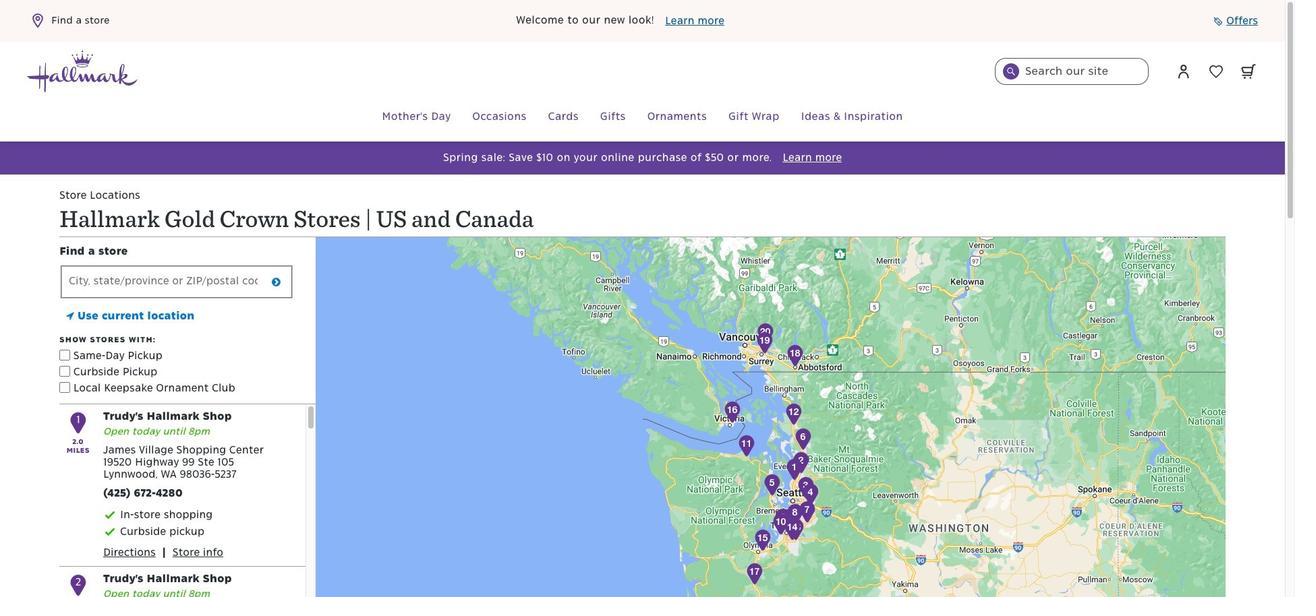Task type: describe. For each thing, give the bounding box(es) containing it.
hallmark logo image
[[27, 51, 138, 92]]

Search search field
[[995, 58, 1149, 85]]

2 opening hours for this store element from the top
[[103, 589, 232, 598]]

sign in dropdown menu image
[[1176, 63, 1192, 80]]



Task type: locate. For each thing, give the bounding box(es) containing it.
0 vertical spatial opening hours for this store element
[[103, 427, 264, 438]]

location arrow image
[[66, 311, 74, 321]]

City, state/province or ZIP/postal code text field
[[62, 267, 292, 297]]

main menu. menu bar
[[27, 93, 1258, 142]]

None search field
[[995, 58, 1149, 85]]

None checkbox
[[59, 350, 70, 361], [59, 366, 70, 377], [59, 350, 70, 361], [59, 366, 70, 377]]

opening hours for this store element
[[103, 427, 264, 438], [103, 589, 232, 598]]

form
[[59, 266, 294, 397]]

1 vertical spatial opening hours for this store element
[[103, 589, 232, 598]]

None checkbox
[[59, 382, 70, 393]]

view your cart with 0 items. image
[[1242, 64, 1256, 79]]

search image
[[1007, 67, 1016, 76]]

1 opening hours for this store element from the top
[[103, 427, 264, 438]]



